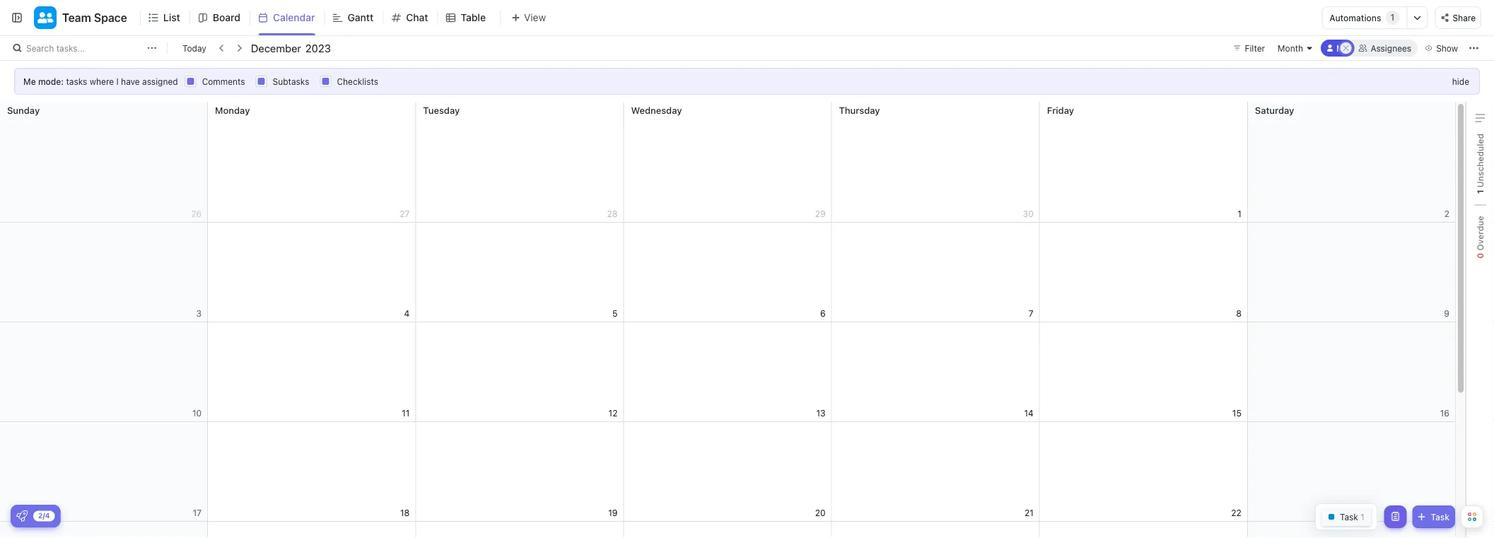 Task type: locate. For each thing, give the bounding box(es) containing it.
share button
[[1436, 6, 1482, 29]]

1 vertical spatial 1
[[1476, 190, 1486, 194]]

22
[[1232, 508, 1242, 518]]

row containing 10
[[0, 323, 1456, 422]]

8
[[1237, 309, 1242, 319]]

28
[[607, 209, 618, 219]]

table link
[[461, 0, 492, 35]]

team
[[62, 11, 91, 24]]

row
[[0, 102, 1456, 223], [0, 223, 1456, 323], [0, 323, 1456, 422], [0, 422, 1456, 522], [0, 522, 1456, 538]]

0 horizontal spatial 1
[[1238, 209, 1242, 219]]

17
[[193, 508, 202, 518]]

row containing 26
[[0, 102, 1456, 223]]

grid containing sunday
[[0, 102, 1456, 538]]

search tasks...
[[26, 43, 85, 53]]

hide
[[1453, 76, 1470, 86]]

13
[[817, 408, 826, 418]]

unscheduled
[[1476, 134, 1486, 190]]

row containing 3
[[0, 223, 1456, 323]]

filter button
[[1228, 40, 1271, 57]]

me
[[1337, 43, 1349, 53], [23, 76, 36, 86]]

0 vertical spatial me
[[1337, 43, 1349, 53]]

1 horizontal spatial 1
[[1391, 12, 1395, 22]]

11
[[402, 408, 410, 418]]

cell inside 'grid'
[[1040, 522, 1248, 538]]

today
[[182, 43, 206, 53]]

29
[[815, 209, 826, 219]]

1 row from the top
[[0, 102, 1456, 223]]

2/4
[[38, 512, 50, 520]]

list link
[[163, 0, 186, 35]]

team space
[[62, 11, 127, 24]]

2
[[1445, 209, 1450, 219]]

me down "automations"
[[1337, 43, 1349, 53]]

automations
[[1330, 13, 1382, 23]]

comments
[[202, 76, 245, 86]]

1
[[1391, 12, 1395, 22], [1476, 190, 1486, 194], [1238, 209, 1242, 219]]

onboarding checklist button image
[[16, 511, 28, 522]]

search
[[26, 43, 54, 53]]

me left mode:
[[23, 76, 36, 86]]

1 horizontal spatial me
[[1337, 43, 1349, 53]]

2 vertical spatial 1
[[1238, 209, 1242, 219]]

3 row from the top
[[0, 323, 1456, 422]]

grid
[[0, 102, 1456, 538]]

gantt link
[[348, 0, 379, 35]]

tuesday
[[423, 105, 460, 115]]

30
[[1023, 209, 1034, 219]]

14
[[1025, 408, 1034, 418]]

1 vertical spatial me
[[23, 76, 36, 86]]

4 row from the top
[[0, 422, 1456, 522]]

27
[[400, 209, 410, 219]]

me mode: tasks where i have assigned
[[23, 76, 178, 86]]

cell
[[1040, 522, 1248, 538]]

row containing 17
[[0, 422, 1456, 522]]

me inside the me button
[[1337, 43, 1349, 53]]

2 horizontal spatial 1
[[1476, 190, 1486, 194]]

4
[[404, 309, 410, 319]]

i
[[116, 76, 119, 86]]

me for me mode: tasks where i have assigned
[[23, 76, 36, 86]]

onboarding checklist button element
[[16, 511, 28, 522]]

chat
[[406, 12, 428, 23]]

6
[[820, 309, 826, 319]]

18
[[400, 508, 410, 518]]

7
[[1029, 309, 1034, 319]]

monday
[[215, 105, 250, 115]]

0 horizontal spatial me
[[23, 76, 36, 86]]

2 row from the top
[[0, 223, 1456, 323]]

sunday
[[7, 105, 40, 115]]

3
[[196, 309, 202, 319]]

assignees
[[1371, 43, 1412, 53]]

calendar link
[[273, 0, 321, 35]]

16
[[1441, 408, 1450, 418]]



Task type: vqa. For each thing, say whether or not it's contained in the screenshot.


Task type: describe. For each thing, give the bounding box(es) containing it.
list
[[163, 12, 180, 23]]

0
[[1476, 253, 1486, 259]]

20
[[815, 508, 826, 518]]

friday
[[1047, 105, 1074, 115]]

have
[[121, 76, 140, 86]]

tasks...
[[56, 43, 85, 53]]

december 2023
[[251, 42, 331, 54]]

filter
[[1245, 43, 1266, 53]]

gantt
[[348, 12, 374, 23]]

me for me
[[1337, 43, 1349, 53]]

subtasks
[[273, 76, 309, 86]]

5 row from the top
[[0, 522, 1456, 538]]

today button
[[180, 41, 209, 55]]

view button
[[500, 9, 550, 27]]

where
[[90, 76, 114, 86]]

board
[[213, 12, 240, 23]]

10
[[192, 408, 202, 418]]

Search tasks... text field
[[26, 38, 144, 58]]

show
[[1437, 43, 1459, 53]]

december
[[251, 42, 301, 54]]

chat link
[[406, 0, 434, 35]]

board link
[[213, 0, 246, 35]]

0 vertical spatial 1
[[1391, 12, 1395, 22]]

assigned
[[142, 76, 178, 86]]

space
[[94, 11, 127, 24]]

9
[[1445, 309, 1450, 319]]

view
[[524, 12, 546, 23]]

calendar
[[273, 12, 315, 23]]

assignees button
[[1353, 40, 1418, 57]]

user friends image
[[37, 11, 53, 24]]

26
[[191, 209, 202, 219]]

checklists
[[337, 76, 378, 86]]

2023
[[306, 42, 331, 54]]

show button
[[1421, 40, 1463, 57]]

team space button
[[57, 2, 127, 33]]

21
[[1025, 508, 1034, 518]]

15
[[1233, 408, 1242, 418]]

overdue
[[1476, 216, 1486, 253]]

mode:
[[38, 76, 64, 86]]

19
[[608, 508, 618, 518]]

5
[[613, 309, 618, 319]]

wednesday
[[631, 105, 682, 115]]

saturday
[[1255, 105, 1295, 115]]

month
[[1278, 43, 1304, 53]]

table
[[461, 12, 486, 23]]

12
[[609, 408, 618, 418]]

task
[[1431, 512, 1450, 522]]

tasks
[[66, 76, 87, 86]]

23
[[1440, 508, 1450, 518]]

month button
[[1274, 40, 1319, 57]]

share
[[1453, 13, 1476, 23]]

thursday
[[839, 105, 880, 115]]

me button
[[1321, 40, 1355, 57]]



